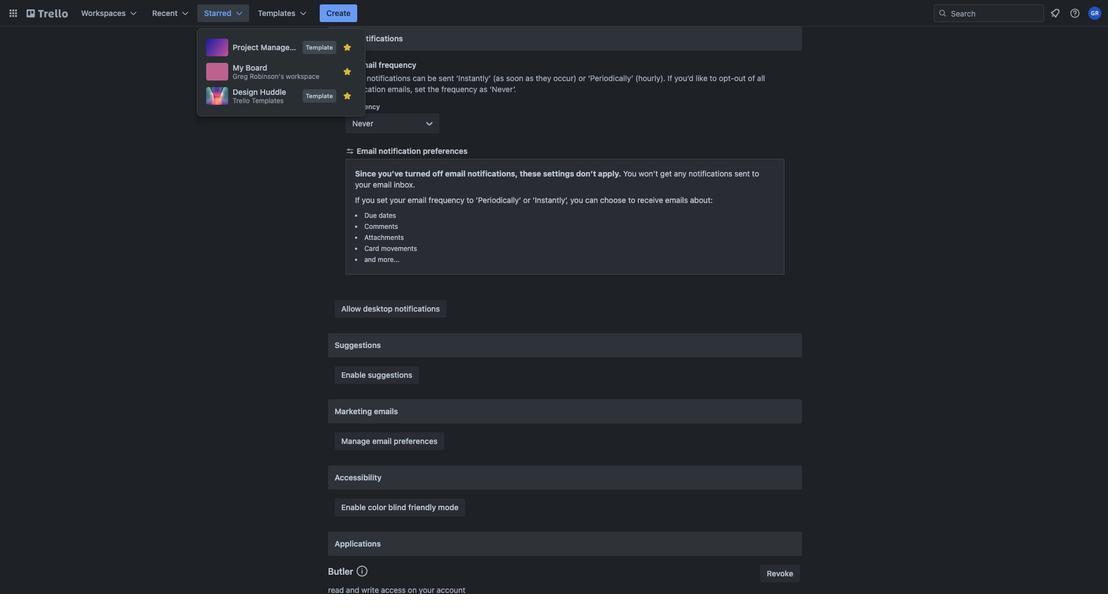 Task type: describe. For each thing, give the bounding box(es) containing it.
notification inside email notifications can be sent 'instantly' (as soon as they occur) or 'periodically' (hourly). if you'd like to opt-out of all notification emails, set the frequency as 'never'.
[[346, 84, 386, 94]]

these
[[520, 169, 541, 178]]

receive
[[638, 195, 664, 205]]

choose
[[601, 195, 627, 205]]

be
[[428, 73, 437, 83]]

you
[[624, 169, 637, 178]]

manage email preferences
[[341, 436, 438, 446]]

email for email frequency
[[357, 60, 377, 70]]

back to home image
[[26, 4, 68, 22]]

my board greg robinson's workspace
[[233, 63, 320, 81]]

mode
[[438, 503, 459, 512]]

can inside email notifications can be sent 'instantly' (as soon as they occur) or 'periodically' (hourly). if you'd like to opt-out of all notification emails, set the frequency as 'never'.
[[413, 73, 426, 83]]

butler
[[328, 567, 353, 577]]

email down inbox.
[[408, 195, 427, 205]]

1 you from the left
[[362, 195, 375, 205]]

template inside 'project management template'
[[306, 44, 333, 51]]

allow desktop notifications
[[341, 304, 440, 313]]

notifications right desktop
[[395, 304, 440, 313]]

inbox.
[[394, 180, 415, 189]]

enable for enable suggestions
[[341, 370, 366, 380]]

attachments
[[365, 233, 404, 242]]

0 notifications image
[[1049, 7, 1063, 20]]

templates button
[[251, 4, 313, 22]]

1 starred icon image from the top
[[343, 43, 352, 52]]

comments
[[365, 222, 398, 231]]

0 horizontal spatial if
[[355, 195, 360, 205]]

templates inside design huddle trello templates
[[252, 97, 284, 105]]

desktop
[[363, 304, 393, 313]]

card
[[365, 244, 380, 253]]

to inside email notifications can be sent 'instantly' (as soon as they occur) or 'periodically' (hourly). if you'd like to opt-out of all notification emails, set the frequency as 'never'.
[[710, 73, 717, 83]]

1 horizontal spatial can
[[586, 195, 598, 205]]

blind
[[389, 503, 407, 512]]

friendly
[[409, 503, 436, 512]]

occur)
[[554, 73, 577, 83]]

frequency
[[346, 103, 380, 111]]

more...
[[378, 255, 400, 264]]

won't
[[639, 169, 659, 178]]

all
[[758, 73, 766, 83]]

any
[[674, 169, 687, 178]]

2 you from the left
[[571, 195, 584, 205]]

applications
[[335, 539, 381, 548]]

they
[[536, 73, 552, 83]]

search image
[[939, 9, 948, 18]]

email notifications
[[335, 34, 403, 43]]

recent button
[[146, 4, 195, 22]]

enable suggestions link
[[335, 366, 419, 384]]

0 horizontal spatial set
[[377, 195, 388, 205]]

manage email preferences link
[[335, 433, 444, 450]]

starred button
[[198, 4, 249, 22]]

like
[[696, 73, 708, 83]]

primary element
[[0, 0, 1109, 26]]

set inside email notifications can be sent 'instantly' (as soon as they occur) or 'periodically' (hourly). if you'd like to opt-out of all notification emails, set the frequency as 'never'.
[[415, 84, 426, 94]]

don't
[[576, 169, 597, 178]]

project
[[233, 42, 259, 52]]

dates
[[379, 211, 396, 220]]

workspaces button
[[74, 4, 143, 22]]

'instantly'
[[456, 73, 491, 83]]

enable color blind friendly mode
[[341, 503, 459, 512]]

manage
[[341, 436, 371, 446]]

if inside email notifications can be sent 'instantly' (as soon as they occur) or 'periodically' (hourly). if you'd like to opt-out of all notification emails, set the frequency as 'never'.
[[668, 73, 673, 83]]

sent inside email notifications can be sent 'instantly' (as soon as they occur) or 'periodically' (hourly). if you'd like to opt-out of all notification emails, set the frequency as 'never'.
[[439, 73, 454, 83]]

email notification preferences
[[357, 146, 468, 156]]

due
[[365, 211, 377, 220]]

since
[[355, 169, 376, 178]]

email notifications can be sent 'instantly' (as soon as they occur) or 'periodically' (hourly). if you'd like to opt-out of all notification emails, set the frequency as 'never'.
[[346, 73, 766, 94]]

2 starred icon image from the top
[[343, 67, 352, 76]]

1 horizontal spatial as
[[526, 73, 534, 83]]

1 vertical spatial as
[[480, 84, 488, 94]]

templates inside popup button
[[258, 8, 296, 18]]

notifications,
[[468, 169, 518, 178]]

to inside you won't get any notifications sent to your email inbox.
[[753, 169, 760, 178]]

create
[[327, 8, 351, 18]]

workspaces
[[81, 8, 126, 18]]

trello
[[233, 97, 250, 105]]

design
[[233, 87, 258, 97]]

get
[[661, 169, 672, 178]]

email frequency
[[357, 60, 417, 70]]

suggestions
[[368, 370, 413, 380]]

you'd
[[675, 73, 694, 83]]

since you've turned off email notifications, these settings don't apply.
[[355, 169, 622, 178]]

greg robinson (gregrobinson96) image
[[1089, 7, 1102, 20]]

allow desktop notifications link
[[335, 300, 447, 318]]

email right the manage on the bottom left of page
[[373, 436, 392, 446]]

3 starred icon image from the top
[[343, 92, 352, 100]]

email for email notifications can be sent 'instantly' (as soon as they occur) or 'periodically' (hourly). if you'd like to opt-out of all notification emails, set the frequency as 'never'.
[[346, 73, 365, 83]]

of
[[748, 73, 756, 83]]

1 vertical spatial notification
[[379, 146, 421, 156]]

my
[[233, 63, 244, 72]]

suggestions
[[335, 340, 381, 350]]

management
[[261, 42, 308, 52]]



Task type: locate. For each thing, give the bounding box(es) containing it.
email
[[445, 169, 466, 178], [373, 180, 392, 189], [408, 195, 427, 205], [373, 436, 392, 446]]

notifications up email frequency
[[357, 34, 403, 43]]

create button
[[320, 4, 358, 22]]

1 vertical spatial set
[[377, 195, 388, 205]]

1 vertical spatial templates
[[252, 97, 284, 105]]

marketing
[[335, 407, 372, 416]]

enable down the suggestions
[[341, 370, 366, 380]]

enable for enable color blind friendly mode
[[341, 503, 366, 512]]

email
[[335, 34, 355, 43], [357, 60, 377, 70], [346, 73, 365, 83], [357, 146, 377, 156]]

2 template from the top
[[306, 92, 333, 99]]

marketing emails
[[335, 407, 398, 416]]

template up workspace
[[306, 44, 333, 51]]

email inside you won't get any notifications sent to your email inbox.
[[373, 180, 392, 189]]

1 horizontal spatial if
[[668, 73, 673, 83]]

out
[[735, 73, 746, 83]]

notifications inside email notifications can be sent 'instantly' (as soon as they occur) or 'periodically' (hourly). if you'd like to opt-out of all notification emails, set the frequency as 'never'.
[[367, 73, 411, 83]]

None button
[[761, 565, 800, 583]]

frequency inside email notifications can be sent 'instantly' (as soon as they occur) or 'periodically' (hourly). if you'd like to opt-out of all notification emails, set the frequency as 'never'.
[[442, 84, 478, 94]]

email up 'frequency'
[[346, 73, 365, 83]]

starred icon image
[[343, 43, 352, 52], [343, 67, 352, 76], [343, 92, 352, 100]]

0 vertical spatial can
[[413, 73, 426, 83]]

about:
[[691, 195, 713, 205]]

opt-
[[719, 73, 735, 83]]

notification up 'frequency'
[[346, 84, 386, 94]]

or inside email notifications can be sent 'instantly' (as soon as they occur) or 'periodically' (hourly). if you'd like to opt-out of all notification emails, set the frequency as 'never'.
[[579, 73, 586, 83]]

email right off
[[445, 169, 466, 178]]

1 vertical spatial starred icon image
[[343, 67, 352, 76]]

workspace
[[286, 72, 320, 81]]

1 vertical spatial your
[[390, 195, 406, 205]]

enable inside enable color blind friendly mode link
[[341, 503, 366, 512]]

greg
[[233, 72, 248, 81]]

your down inbox.
[[390, 195, 406, 205]]

due dates comments attachments card movements and more...
[[365, 211, 417, 264]]

you won't get any notifications sent to your email inbox.
[[355, 169, 760, 189]]

0 horizontal spatial as
[[480, 84, 488, 94]]

1 vertical spatial emails
[[374, 407, 398, 416]]

frequency up "emails,"
[[379, 60, 417, 70]]

as left they at the left top
[[526, 73, 534, 83]]

design huddle trello templates
[[233, 87, 286, 105]]

recent
[[152, 8, 178, 18]]

starred
[[204, 8, 232, 18]]

0 vertical spatial if
[[668, 73, 673, 83]]

'periodically'
[[588, 73, 634, 83]]

1 enable from the top
[[341, 370, 366, 380]]

'instantly',
[[533, 195, 569, 205]]

board
[[246, 63, 267, 72]]

0 vertical spatial as
[[526, 73, 534, 83]]

turned
[[405, 169, 431, 178]]

0 vertical spatial set
[[415, 84, 426, 94]]

(hourly).
[[636, 73, 666, 83]]

huddle
[[260, 87, 286, 97]]

emails
[[666, 195, 689, 205], [374, 407, 398, 416]]

if you set your email frequency to 'periodically' or 'instantly', you can choose to receive emails about:
[[355, 195, 713, 205]]

allow
[[341, 304, 361, 313]]

color
[[368, 503, 387, 512]]

0 horizontal spatial emails
[[374, 407, 398, 416]]

can
[[413, 73, 426, 83], [586, 195, 598, 205]]

0 vertical spatial emails
[[666, 195, 689, 205]]

0 vertical spatial template
[[306, 44, 333, 51]]

notification
[[346, 84, 386, 94], [379, 146, 421, 156]]

settings
[[543, 169, 575, 178]]

0 vertical spatial frequency
[[379, 60, 417, 70]]

2 vertical spatial starred icon image
[[343, 92, 352, 100]]

frequency down 'instantly'
[[442, 84, 478, 94]]

preferences
[[423, 146, 468, 156], [394, 436, 438, 446]]

0 horizontal spatial you
[[362, 195, 375, 205]]

frequency down off
[[429, 195, 465, 205]]

templates up 'project management template'
[[258, 8, 296, 18]]

1 vertical spatial if
[[355, 195, 360, 205]]

0 vertical spatial or
[[579, 73, 586, 83]]

1 vertical spatial can
[[586, 195, 598, 205]]

1 vertical spatial frequency
[[442, 84, 478, 94]]

you've
[[378, 169, 403, 178]]

set
[[415, 84, 426, 94], [377, 195, 388, 205]]

sent inside you won't get any notifications sent to your email inbox.
[[735, 169, 750, 178]]

you up due at the left
[[362, 195, 375, 205]]

as
[[526, 73, 534, 83], [480, 84, 488, 94]]

email down "email notifications" on the left top
[[357, 60, 377, 70]]

emails,
[[388, 84, 413, 94]]

(as
[[493, 73, 504, 83]]

'periodically'
[[476, 195, 522, 205]]

emails up manage email preferences
[[374, 407, 398, 416]]

email down create button
[[335, 34, 355, 43]]

templates
[[258, 8, 296, 18], [252, 97, 284, 105]]

off
[[433, 169, 444, 178]]

1 horizontal spatial sent
[[735, 169, 750, 178]]

enable suggestions
[[341, 370, 413, 380]]

0 vertical spatial starred icon image
[[343, 43, 352, 52]]

never
[[353, 119, 374, 128]]

enable
[[341, 370, 366, 380], [341, 503, 366, 512]]

your inside you won't get any notifications sent to your email inbox.
[[355, 180, 371, 189]]

email inside email notifications can be sent 'instantly' (as soon as they occur) or 'periodically' (hourly). if you'd like to opt-out of all notification emails, set the frequency as 'never'.
[[346, 73, 365, 83]]

email up since
[[357, 146, 377, 156]]

1 horizontal spatial or
[[579, 73, 586, 83]]

or left 'instantly',
[[524, 195, 531, 205]]

set up dates
[[377, 195, 388, 205]]

the
[[428, 84, 440, 94]]

0 horizontal spatial sent
[[439, 73, 454, 83]]

1 horizontal spatial emails
[[666, 195, 689, 205]]

email down you've
[[373, 180, 392, 189]]

preferences for manage email preferences
[[394, 436, 438, 446]]

if
[[668, 73, 673, 83], [355, 195, 360, 205]]

1 vertical spatial template
[[306, 92, 333, 99]]

accessibility
[[335, 473, 382, 482]]

if down since
[[355, 195, 360, 205]]

you
[[362, 195, 375, 205], [571, 195, 584, 205]]

project management template
[[233, 42, 333, 52]]

notifications down email frequency
[[367, 73, 411, 83]]

1 vertical spatial enable
[[341, 503, 366, 512]]

1 vertical spatial or
[[524, 195, 531, 205]]

0 horizontal spatial or
[[524, 195, 531, 205]]

template down workspace
[[306, 92, 333, 99]]

robinson's
[[250, 72, 284, 81]]

notifications
[[357, 34, 403, 43], [367, 73, 411, 83], [689, 169, 733, 178], [395, 304, 440, 313]]

1 template from the top
[[306, 44, 333, 51]]

notification up you've
[[379, 146, 421, 156]]

enable color blind friendly mode link
[[335, 499, 466, 516]]

2 vertical spatial frequency
[[429, 195, 465, 205]]

Search field
[[948, 5, 1044, 22]]

1 horizontal spatial set
[[415, 84, 426, 94]]

open information menu image
[[1070, 8, 1081, 19]]

2 enable from the top
[[341, 503, 366, 512]]

enable left color
[[341, 503, 366, 512]]

notifications inside you won't get any notifications sent to your email inbox.
[[689, 169, 733, 178]]

1 vertical spatial sent
[[735, 169, 750, 178]]

email for email notifications
[[335, 34, 355, 43]]

to
[[710, 73, 717, 83], [753, 169, 760, 178], [467, 195, 474, 205], [629, 195, 636, 205]]

apply.
[[598, 169, 622, 178]]

and
[[365, 255, 376, 264]]

1 horizontal spatial your
[[390, 195, 406, 205]]

0 vertical spatial preferences
[[423, 146, 468, 156]]

0 horizontal spatial can
[[413, 73, 426, 83]]

can left choose
[[586, 195, 598, 205]]

templates down robinson's
[[252, 97, 284, 105]]

email for email notification preferences
[[357, 146, 377, 156]]

0 vertical spatial notification
[[346, 84, 386, 94]]

0 vertical spatial your
[[355, 180, 371, 189]]

your
[[355, 180, 371, 189], [390, 195, 406, 205]]

movements
[[381, 244, 417, 253]]

emails left about:
[[666, 195, 689, 205]]

0 vertical spatial templates
[[258, 8, 296, 18]]

can left be
[[413, 73, 426, 83]]

as down 'instantly'
[[480, 84, 488, 94]]

0 horizontal spatial your
[[355, 180, 371, 189]]

template
[[306, 44, 333, 51], [306, 92, 333, 99]]

or right occur)
[[579, 73, 586, 83]]

sent
[[439, 73, 454, 83], [735, 169, 750, 178]]

1 horizontal spatial you
[[571, 195, 584, 205]]

preferences for email notification preferences
[[423, 146, 468, 156]]

1 vertical spatial preferences
[[394, 436, 438, 446]]

'never'.
[[490, 84, 517, 94]]

if left you'd on the right of page
[[668, 73, 673, 83]]

soon
[[506, 73, 524, 83]]

notifications up about:
[[689, 169, 733, 178]]

0 vertical spatial sent
[[439, 73, 454, 83]]

your down since
[[355, 180, 371, 189]]

0 vertical spatial enable
[[341, 370, 366, 380]]

set left the 'the'
[[415, 84, 426, 94]]

you right 'instantly',
[[571, 195, 584, 205]]



Task type: vqa. For each thing, say whether or not it's contained in the screenshot.
Create
yes



